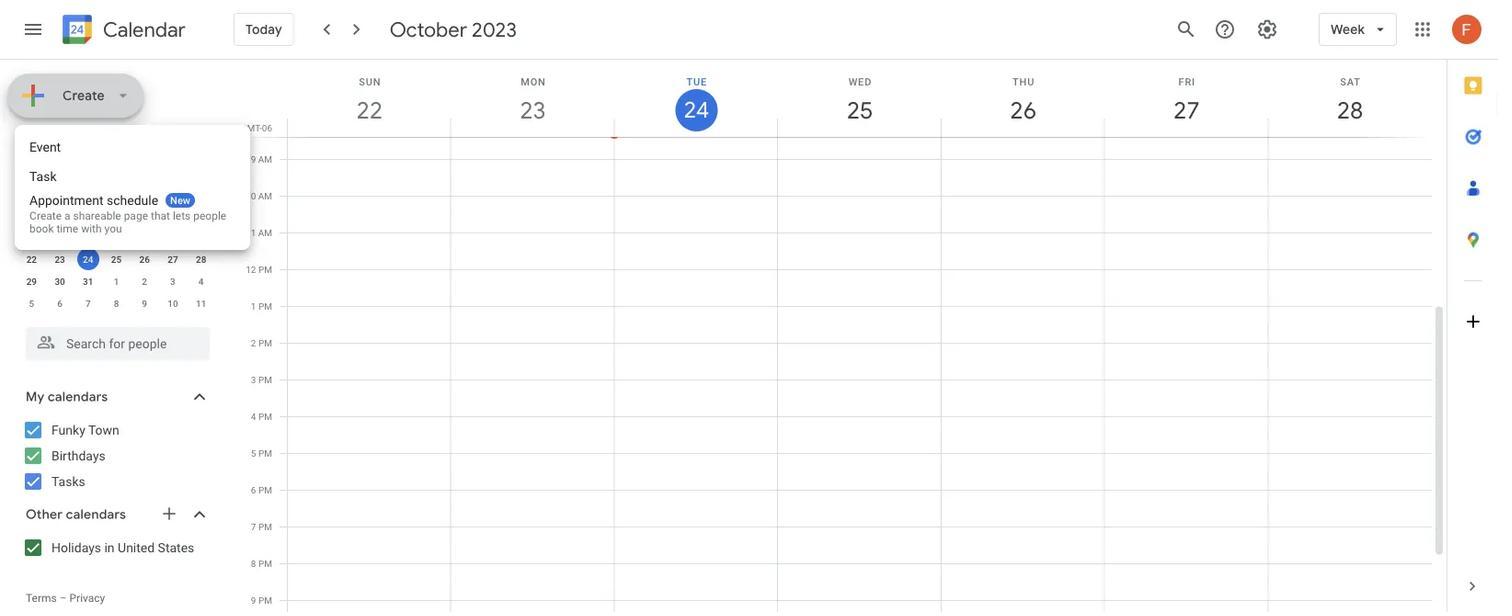 Task type: vqa. For each thing, say whether or not it's contained in the screenshot.


Task type: locate. For each thing, give the bounding box(es) containing it.
0 horizontal spatial 25
[[111, 254, 122, 265]]

row containing 29
[[17, 271, 215, 293]]

3 up "4 pm"
[[251, 375, 256, 386]]

a
[[64, 210, 70, 223]]

calendar heading
[[99, 17, 186, 43]]

0 vertical spatial 11
[[111, 210, 122, 221]]

1 vertical spatial 12
[[246, 264, 256, 275]]

4 up 11 element
[[114, 188, 119, 199]]

1 horizontal spatial 27
[[1173, 95, 1199, 126]]

0 vertical spatial create
[[63, 87, 105, 104]]

create down calendar element
[[63, 87, 105, 104]]

1 horizontal spatial october 2023
[[390, 17, 517, 42]]

privacy
[[69, 593, 105, 605]]

pm for 5 pm
[[259, 448, 272, 459]]

terms – privacy
[[26, 593, 105, 605]]

1 vertical spatial 26
[[139, 254, 150, 265]]

1 vertical spatial 6
[[57, 298, 62, 309]]

28 inside 'element'
[[196, 254, 206, 265]]

0 vertical spatial 6
[[170, 188, 176, 199]]

pm for 2 pm
[[259, 338, 272, 349]]

22 link
[[349, 89, 391, 132]]

fri 27
[[1173, 76, 1199, 126]]

1 vertical spatial 11
[[246, 227, 256, 238]]

create
[[63, 87, 105, 104], [29, 210, 62, 223]]

today button
[[234, 7, 294, 52]]

0 horizontal spatial 10
[[83, 210, 93, 221]]

9
[[251, 154, 256, 165], [57, 210, 62, 221], [142, 298, 147, 309], [251, 595, 256, 606]]

pm up 8 pm
[[259, 522, 272, 533]]

1 vertical spatial 10
[[83, 210, 93, 221]]

1 vertical spatial am
[[258, 190, 272, 202]]

31 element
[[77, 271, 99, 293]]

1 horizontal spatial 25
[[846, 95, 872, 126]]

0 vertical spatial 24
[[683, 96, 708, 125]]

2 for 2 pm
[[251, 338, 256, 349]]

6 row from the top
[[17, 271, 215, 293]]

town
[[88, 423, 119, 438]]

row containing s
[[17, 160, 215, 182]]

25 inside 'wed 25'
[[846, 95, 872, 126]]

24 up 31
[[83, 254, 93, 265]]

0 horizontal spatial 26
[[139, 254, 150, 265]]

22 element
[[21, 248, 43, 271]]

1 vertical spatial calendars
[[66, 507, 126, 524]]

4
[[114, 188, 119, 199], [199, 276, 204, 287], [251, 411, 256, 422]]

create for create a shareable page that lets people book time with you
[[29, 210, 62, 223]]

october
[[390, 17, 467, 42], [26, 137, 78, 154]]

7 pm from the top
[[259, 485, 272, 496]]

7 pm
[[251, 522, 272, 533]]

22
[[355, 95, 382, 126], [26, 254, 37, 265]]

27 inside column header
[[1173, 95, 1199, 126]]

28 down sat
[[1337, 95, 1363, 126]]

0 vertical spatial 25
[[846, 95, 872, 126]]

my calendars
[[26, 389, 108, 406]]

1 vertical spatial 1
[[114, 276, 119, 287]]

5 for november 5 element
[[29, 298, 34, 309]]

my calendars list
[[4, 416, 228, 497]]

8 down the november 1 element at the top of the page
[[114, 298, 119, 309]]

2 vertical spatial am
[[258, 227, 272, 238]]

28 link
[[1330, 89, 1372, 132]]

25 element
[[105, 248, 127, 271]]

2 vertical spatial 10
[[168, 298, 178, 309]]

3 inside november 3 element
[[170, 276, 176, 287]]

1 for 1 pm
[[251, 301, 256, 312]]

1 horizontal spatial 22
[[355, 95, 382, 126]]

add other calendars image
[[160, 505, 179, 524]]

1 up november 8 element
[[114, 276, 119, 287]]

calendars inside dropdown button
[[48, 389, 108, 406]]

5 pm from the top
[[259, 411, 272, 422]]

0 horizontal spatial 23
[[55, 254, 65, 265]]

2 vertical spatial 5
[[251, 448, 256, 459]]

0 vertical spatial 2023
[[472, 17, 517, 42]]

10 pm from the top
[[259, 595, 272, 606]]

17
[[83, 232, 93, 243]]

1 vertical spatial 3
[[170, 276, 176, 287]]

with
[[81, 223, 102, 236]]

1 am from the top
[[258, 154, 272, 165]]

26
[[1010, 95, 1036, 126], [139, 254, 150, 265]]

1 vertical spatial create
[[29, 210, 62, 223]]

0 horizontal spatial 27
[[168, 254, 178, 265]]

9 down 8 pm
[[251, 595, 256, 606]]

11 up the you
[[111, 210, 122, 221]]

2 down 1 pm
[[251, 338, 256, 349]]

14 element
[[190, 204, 212, 226]]

22 up the 29
[[26, 254, 37, 265]]

calendars
[[48, 389, 108, 406], [66, 507, 126, 524]]

tue
[[687, 76, 708, 87]]

26 inside row group
[[139, 254, 150, 265]]

26 down 19 element
[[139, 254, 150, 265]]

2 horizontal spatial 5
[[251, 448, 256, 459]]

2 horizontal spatial 1
[[251, 301, 256, 312]]

15
[[26, 232, 37, 243]]

5
[[142, 188, 147, 199], [29, 298, 34, 309], [251, 448, 256, 459]]

1 for the november 1 element at the top of the page
[[114, 276, 119, 287]]

my
[[26, 389, 45, 406]]

23 down mon
[[519, 95, 545, 126]]

25 down 18
[[111, 254, 122, 265]]

7 right new
[[199, 188, 204, 199]]

11 down november 4 element
[[196, 298, 206, 309]]

pm down 5 pm
[[259, 485, 272, 496]]

pm for 6 pm
[[259, 485, 272, 496]]

27 up november 3 element
[[168, 254, 178, 265]]

week button
[[1320, 7, 1398, 52]]

create left a
[[29, 210, 62, 223]]

pm up the 2 pm
[[259, 301, 272, 312]]

14
[[196, 210, 206, 221]]

pm up 3 pm
[[259, 338, 272, 349]]

2 row from the top
[[17, 182, 215, 204]]

pm up "4 pm"
[[259, 375, 272, 386]]

23
[[519, 95, 545, 126], [55, 254, 65, 265]]

27 link
[[1166, 89, 1209, 132]]

5 pm
[[251, 448, 272, 459]]

october up 'm'
[[26, 137, 78, 154]]

1 pm from the top
[[259, 264, 272, 275]]

1 down the task
[[29, 188, 34, 199]]

2 down 26 element at left
[[142, 276, 147, 287]]

2 horizontal spatial 11
[[246, 227, 256, 238]]

0 horizontal spatial 4
[[114, 188, 119, 199]]

1 inside grid
[[251, 301, 256, 312]]

1 row from the top
[[17, 160, 215, 182]]

24
[[683, 96, 708, 125], [83, 254, 93, 265]]

27 column header
[[1105, 60, 1269, 137]]

10 up 11 am
[[246, 190, 256, 202]]

3 pm from the top
[[259, 338, 272, 349]]

sun 22
[[355, 76, 382, 126]]

1 horizontal spatial 11
[[196, 298, 206, 309]]

3 up november 10 element
[[170, 276, 176, 287]]

1 horizontal spatial 1
[[114, 276, 119, 287]]

11 inside 'element'
[[196, 298, 206, 309]]

25
[[846, 95, 872, 126], [111, 254, 122, 265]]

4 down 28 'element' at the left top of page
[[199, 276, 204, 287]]

1 horizontal spatial 23
[[519, 95, 545, 126]]

2 horizontal spatial 3
[[251, 375, 256, 386]]

24, today element
[[77, 248, 99, 271]]

0 horizontal spatial 24
[[83, 254, 93, 265]]

23 column header
[[451, 60, 615, 137]]

7
[[199, 188, 204, 199], [86, 298, 91, 309], [251, 522, 256, 533]]

november 5 element
[[21, 293, 43, 315]]

2 am from the top
[[258, 190, 272, 202]]

states
[[158, 541, 194, 556]]

1 down 12 pm
[[251, 301, 256, 312]]

17 element
[[77, 226, 99, 248]]

8 for 8 pm
[[251, 559, 256, 570]]

11
[[111, 210, 122, 221], [246, 227, 256, 238], [196, 298, 206, 309]]

8 up 9 pm
[[251, 559, 256, 570]]

people
[[193, 210, 226, 223]]

terms
[[26, 593, 57, 605]]

24 down tue
[[683, 96, 708, 125]]

2 vertical spatial 2
[[251, 338, 256, 349]]

11 for november 11 'element'
[[196, 298, 206, 309]]

1 vertical spatial 25
[[111, 254, 122, 265]]

2 vertical spatial 1
[[251, 301, 256, 312]]

7 row from the top
[[17, 293, 215, 315]]

other
[[26, 507, 63, 524]]

Search for people text field
[[37, 328, 199, 361]]

27 element
[[162, 248, 184, 271]]

gmt-06
[[241, 122, 272, 133]]

1 horizontal spatial 8
[[114, 298, 119, 309]]

1 vertical spatial 28
[[196, 254, 206, 265]]

1 vertical spatial october 2023
[[26, 137, 112, 154]]

26 down thu
[[1010, 95, 1036, 126]]

1 vertical spatial 7
[[86, 298, 91, 309]]

29 element
[[21, 271, 43, 293]]

pm up 1 pm
[[259, 264, 272, 275]]

1 horizontal spatial 3
[[170, 276, 176, 287]]

6 pm from the top
[[259, 448, 272, 459]]

1 horizontal spatial 12
[[246, 264, 256, 275]]

2 vertical spatial 7
[[251, 522, 256, 533]]

0 vertical spatial 8
[[29, 210, 34, 221]]

5 down 29 'element'
[[29, 298, 34, 309]]

1 horizontal spatial october
[[390, 17, 467, 42]]

0 vertical spatial 26
[[1010, 95, 1036, 126]]

8 up book
[[29, 210, 34, 221]]

7 inside november 7 element
[[86, 298, 91, 309]]

pm up 9 pm
[[259, 559, 272, 570]]

row
[[17, 160, 215, 182], [17, 182, 215, 204], [17, 204, 215, 226], [17, 226, 215, 248], [17, 248, 215, 271], [17, 271, 215, 293], [17, 293, 215, 315]]

grid
[[236, 60, 1447, 613]]

2 horizontal spatial 10
[[246, 190, 256, 202]]

am for 10 am
[[258, 190, 272, 202]]

23 link
[[512, 89, 554, 132]]

5 for 5 pm
[[251, 448, 256, 459]]

am down 06
[[258, 154, 272, 165]]

1 horizontal spatial 10
[[168, 298, 178, 309]]

1 horizontal spatial 2023
[[472, 17, 517, 42]]

28 inside column header
[[1337, 95, 1363, 126]]

3 up 10 element
[[86, 188, 91, 199]]

1 vertical spatial 4
[[199, 276, 204, 287]]

november 1 element
[[105, 271, 127, 293]]

7 down 31 element
[[86, 298, 91, 309]]

12 for 12
[[139, 210, 150, 221]]

main drawer image
[[22, 18, 44, 40]]

10 down november 3 element
[[168, 298, 178, 309]]

6 down 5 pm
[[251, 485, 256, 496]]

create inside popup button
[[63, 87, 105, 104]]

m
[[56, 166, 64, 177]]

3 pm
[[251, 375, 272, 386]]

27 down the 'fri'
[[1173, 95, 1199, 126]]

23 up 30
[[55, 254, 65, 265]]

new
[[170, 195, 190, 206]]

3
[[86, 188, 91, 199], [170, 276, 176, 287], [251, 375, 256, 386]]

holidays in united states
[[52, 541, 194, 556]]

0 vertical spatial am
[[258, 154, 272, 165]]

today
[[246, 21, 282, 38]]

1 horizontal spatial 24
[[683, 96, 708, 125]]

pm
[[259, 264, 272, 275], [259, 301, 272, 312], [259, 338, 272, 349], [259, 375, 272, 386], [259, 411, 272, 422], [259, 448, 272, 459], [259, 485, 272, 496], [259, 522, 272, 533], [259, 559, 272, 570], [259, 595, 272, 606]]

october up 22 column header
[[390, 17, 467, 42]]

1
[[29, 188, 34, 199], [114, 276, 119, 287], [251, 301, 256, 312]]

6 for 6 pm
[[251, 485, 256, 496]]

1 horizontal spatial 5
[[142, 188, 147, 199]]

calendars inside dropdown button
[[66, 507, 126, 524]]

4 pm
[[251, 411, 272, 422]]

1 horizontal spatial create
[[63, 87, 105, 104]]

2 horizontal spatial 6
[[251, 485, 256, 496]]

1 vertical spatial 24
[[83, 254, 93, 265]]

6 up 13 element
[[170, 188, 176, 199]]

6 inside november 6 'element'
[[57, 298, 62, 309]]

1 horizontal spatial 7
[[199, 188, 204, 199]]

8 for november 8 element
[[114, 298, 119, 309]]

4 pm from the top
[[259, 375, 272, 386]]

0 horizontal spatial 2
[[57, 188, 62, 199]]

3 am from the top
[[258, 227, 272, 238]]

12 element
[[134, 204, 156, 226]]

25 column header
[[778, 60, 942, 137]]

november 3 element
[[162, 271, 184, 293]]

2 vertical spatial 3
[[251, 375, 256, 386]]

2023 up 23 "column header" on the left
[[472, 17, 517, 42]]

pm up 5 pm
[[259, 411, 272, 422]]

5 up 12 element
[[142, 188, 147, 199]]

4 up 5 pm
[[251, 411, 256, 422]]

25 down wed
[[846, 95, 872, 126]]

row group
[[17, 182, 215, 315]]

0 vertical spatial 27
[[1173, 95, 1199, 126]]

am down the 9 am
[[258, 190, 272, 202]]

calendars for other calendars
[[66, 507, 126, 524]]

10 up with
[[83, 210, 93, 221]]

None search field
[[0, 320, 228, 361]]

1 vertical spatial 5
[[29, 298, 34, 309]]

holidays
[[52, 541, 101, 556]]

1 horizontal spatial 26
[[1010, 95, 1036, 126]]

0 vertical spatial 22
[[355, 95, 382, 126]]

1 horizontal spatial 4
[[199, 276, 204, 287]]

1 vertical spatial 22
[[26, 254, 37, 265]]

9 down gmt-
[[251, 154, 256, 165]]

create inside create a shareable page that lets people book time with you
[[29, 210, 62, 223]]

22 down sun
[[355, 95, 382, 126]]

8
[[29, 210, 34, 221], [114, 298, 119, 309], [251, 559, 256, 570]]

0 horizontal spatial 12
[[139, 210, 150, 221]]

1 vertical spatial 2
[[142, 276, 147, 287]]

0 vertical spatial october 2023
[[390, 17, 517, 42]]

2 down 'm'
[[57, 188, 62, 199]]

am for 11 am
[[258, 227, 272, 238]]

6 pm
[[251, 485, 272, 496]]

12 pm
[[246, 264, 272, 275]]

2 horizontal spatial 7
[[251, 522, 256, 533]]

7 up 8 pm
[[251, 522, 256, 533]]

grid containing 22
[[236, 60, 1447, 613]]

2
[[57, 188, 62, 199], [142, 276, 147, 287], [251, 338, 256, 349]]

2 for "november 2" element
[[142, 276, 147, 287]]

2 vertical spatial 11
[[196, 298, 206, 309]]

12 down 11 am
[[246, 264, 256, 275]]

13 element
[[162, 204, 184, 226]]

0 horizontal spatial 1
[[29, 188, 34, 199]]

2023
[[472, 17, 517, 42], [81, 137, 112, 154]]

0 vertical spatial 2
[[57, 188, 62, 199]]

2 horizontal spatial 2
[[251, 338, 256, 349]]

1 vertical spatial 23
[[55, 254, 65, 265]]

funky town
[[52, 423, 119, 438]]

8 pm from the top
[[259, 522, 272, 533]]

0 horizontal spatial 8
[[29, 210, 34, 221]]

tab list
[[1448, 60, 1499, 561]]

shareable
[[73, 210, 121, 223]]

28 up november 4 element
[[196, 254, 206, 265]]

5 down "4 pm"
[[251, 448, 256, 459]]

0 horizontal spatial 11
[[111, 210, 122, 221]]

0 vertical spatial 4
[[114, 188, 119, 199]]

2 pm from the top
[[259, 301, 272, 312]]

0 horizontal spatial 28
[[196, 254, 206, 265]]

0 vertical spatial 23
[[519, 95, 545, 126]]

calendars for my calendars
[[48, 389, 108, 406]]

wed
[[849, 76, 872, 87]]

0 horizontal spatial 7
[[86, 298, 91, 309]]

november 7 element
[[77, 293, 99, 315]]

2 horizontal spatial 4
[[251, 411, 256, 422]]

create for create
[[63, 87, 105, 104]]

7 for november 7 element
[[86, 298, 91, 309]]

0 horizontal spatial october
[[26, 137, 78, 154]]

2 vertical spatial 4
[[251, 411, 256, 422]]

0 horizontal spatial 5
[[29, 298, 34, 309]]

18
[[111, 232, 122, 243]]

5 row from the top
[[17, 248, 215, 271]]

1 horizontal spatial 28
[[1337, 95, 1363, 126]]

pm down 8 pm
[[259, 595, 272, 606]]

6 down 30 'element' at the top left of the page
[[57, 298, 62, 309]]

12 inside 12 element
[[139, 210, 150, 221]]

2023 right event
[[81, 137, 112, 154]]

11 am
[[246, 227, 272, 238]]

11 down 10 am
[[246, 227, 256, 238]]

12 for 12 pm
[[246, 264, 256, 275]]

2 horizontal spatial 8
[[251, 559, 256, 570]]

3 row from the top
[[17, 204, 215, 226]]

row group containing 1
[[17, 182, 215, 315]]

4 row from the top
[[17, 226, 215, 248]]

24 cell
[[74, 248, 102, 271]]

calendars up the funky town
[[48, 389, 108, 406]]

pm down "4 pm"
[[259, 448, 272, 459]]

0 horizontal spatial create
[[29, 210, 62, 223]]

thu 26
[[1010, 76, 1036, 126]]

calendars up in at left
[[66, 507, 126, 524]]

am
[[258, 154, 272, 165], [258, 190, 272, 202], [258, 227, 272, 238]]

am up 12 pm
[[258, 227, 272, 238]]

gmt-
[[241, 122, 262, 133]]

27
[[1173, 95, 1199, 126], [168, 254, 178, 265]]

3 for november 3 element
[[170, 276, 176, 287]]

9 pm from the top
[[259, 559, 272, 570]]

12 left that at the left top of page
[[139, 210, 150, 221]]

1 vertical spatial 8
[[114, 298, 119, 309]]

23 element
[[49, 248, 71, 271]]

time
[[57, 223, 78, 236]]

0 vertical spatial 10
[[246, 190, 256, 202]]

9 down "november 2" element
[[142, 298, 147, 309]]



Task type: describe. For each thing, give the bounding box(es) containing it.
24 column header
[[614, 60, 779, 137]]

26 link
[[1003, 89, 1045, 132]]

november 8 element
[[105, 293, 127, 315]]

6 for november 6 'element'
[[57, 298, 62, 309]]

sat
[[1341, 76, 1362, 87]]

sat 28
[[1337, 76, 1363, 126]]

31
[[83, 276, 93, 287]]

my calendars button
[[4, 383, 228, 412]]

22 inside october 2023 grid
[[26, 254, 37, 265]]

november 9 element
[[134, 293, 156, 315]]

28 column header
[[1268, 60, 1433, 137]]

8 pm
[[251, 559, 272, 570]]

in
[[104, 541, 115, 556]]

29
[[26, 276, 37, 287]]

row containing 5
[[17, 293, 215, 315]]

event
[[29, 139, 61, 155]]

9 left a
[[57, 210, 62, 221]]

mon
[[521, 76, 546, 87]]

15 element
[[21, 226, 43, 248]]

30 element
[[49, 271, 71, 293]]

13
[[168, 210, 178, 221]]

0 horizontal spatial 2023
[[81, 137, 112, 154]]

9 for 9 pm
[[251, 595, 256, 606]]

pm for 3 pm
[[259, 375, 272, 386]]

21 element
[[190, 226, 212, 248]]

06
[[262, 122, 272, 133]]

1 vertical spatial october
[[26, 137, 78, 154]]

pm for 8 pm
[[259, 559, 272, 570]]

pm for 12 pm
[[259, 264, 272, 275]]

10 for 10 element
[[83, 210, 93, 221]]

10 am
[[246, 190, 272, 202]]

30
[[55, 276, 65, 287]]

7 for 7 pm
[[251, 522, 256, 533]]

wed 25
[[846, 76, 872, 126]]

24 inside 24 column header
[[683, 96, 708, 125]]

24 link
[[676, 89, 718, 132]]

task
[[29, 169, 57, 184]]

november 11 element
[[190, 293, 212, 315]]

other calendars button
[[4, 501, 228, 530]]

create button
[[7, 74, 143, 118]]

privacy link
[[69, 593, 105, 605]]

settings menu image
[[1257, 18, 1279, 40]]

row containing 1
[[17, 182, 215, 204]]

25 link
[[839, 89, 882, 132]]

25 inside row group
[[111, 254, 122, 265]]

row containing 22
[[17, 248, 215, 271]]

1 pm
[[251, 301, 272, 312]]

tue 24
[[683, 76, 708, 125]]

0 vertical spatial october
[[390, 17, 467, 42]]

22 column header
[[287, 60, 452, 137]]

16
[[55, 232, 65, 243]]

am for 9 am
[[258, 154, 272, 165]]

10 element
[[77, 204, 99, 226]]

26 inside column header
[[1010, 95, 1036, 126]]

page
[[124, 210, 148, 223]]

row containing 8
[[17, 204, 215, 226]]

november 10 element
[[162, 293, 184, 315]]

2 pm
[[251, 338, 272, 349]]

27 inside row group
[[168, 254, 178, 265]]

november 6 element
[[49, 293, 71, 315]]

4 for november 4 element
[[199, 276, 204, 287]]

0 vertical spatial 3
[[86, 188, 91, 199]]

that
[[151, 210, 170, 223]]

23 inside grid
[[55, 254, 65, 265]]

appointment schedule
[[29, 193, 158, 208]]

10 for november 10 element
[[168, 298, 178, 309]]

lets
[[173, 210, 191, 223]]

book
[[29, 223, 54, 236]]

you
[[105, 223, 122, 236]]

9 for 9 am
[[251, 154, 256, 165]]

3 for 3 pm
[[251, 375, 256, 386]]

schedule
[[107, 193, 158, 208]]

11 for 11 element
[[111, 210, 122, 221]]

9 pm
[[251, 595, 272, 606]]

thu
[[1013, 76, 1035, 87]]

appointment
[[29, 193, 104, 208]]

26 column header
[[941, 60, 1106, 137]]

24 inside 24, today element
[[83, 254, 93, 265]]

11 for 11 am
[[246, 227, 256, 238]]

0 vertical spatial 1
[[29, 188, 34, 199]]

23 inside mon 23
[[519, 95, 545, 126]]

terms link
[[26, 593, 57, 605]]

funky
[[52, 423, 85, 438]]

week
[[1332, 21, 1366, 38]]

s
[[29, 166, 34, 177]]

9 for november 9 element
[[142, 298, 147, 309]]

pm for 9 pm
[[259, 595, 272, 606]]

10 for 10 am
[[246, 190, 256, 202]]

pm for 1 pm
[[259, 301, 272, 312]]

16 element
[[49, 226, 71, 248]]

row containing 15
[[17, 226, 215, 248]]

0 vertical spatial 5
[[142, 188, 147, 199]]

22 inside column header
[[355, 95, 382, 126]]

mon 23
[[519, 76, 546, 126]]

november 4 element
[[190, 271, 212, 293]]

birthdays
[[52, 449, 106, 464]]

19 element
[[134, 226, 156, 248]]

calendar
[[103, 17, 186, 43]]

november 2 element
[[134, 271, 156, 293]]

october 2023 grid
[[17, 160, 215, 315]]

united
[[118, 541, 155, 556]]

fri
[[1179, 76, 1196, 87]]

pm for 4 pm
[[259, 411, 272, 422]]

18 element
[[105, 226, 127, 248]]

sun
[[359, 76, 381, 87]]

28 element
[[190, 248, 212, 271]]

tasks
[[52, 474, 85, 490]]

–
[[60, 593, 67, 605]]

4 for 4 pm
[[251, 411, 256, 422]]

create a shareable page that lets people book time with you
[[29, 210, 226, 236]]

calendar element
[[59, 11, 186, 52]]

26 element
[[134, 248, 156, 271]]

other calendars
[[26, 507, 126, 524]]

11 element
[[105, 204, 127, 226]]

9 am
[[251, 154, 272, 165]]

1 horizontal spatial 6
[[170, 188, 176, 199]]

0 vertical spatial 7
[[199, 188, 204, 199]]

pm for 7 pm
[[259, 522, 272, 533]]



